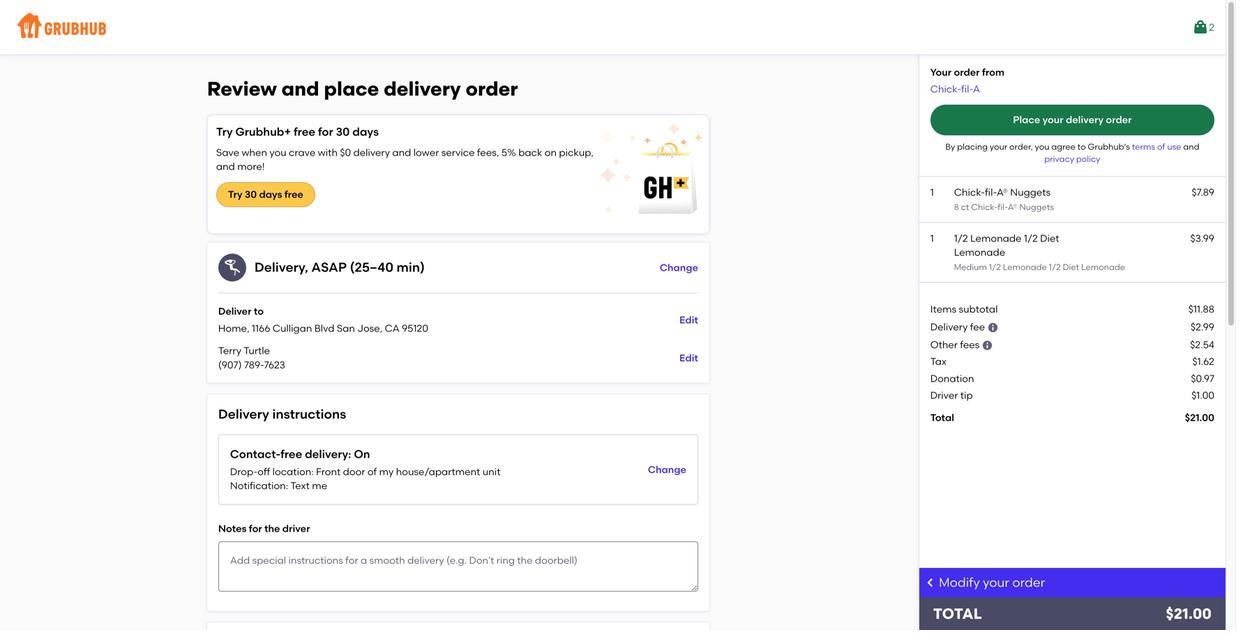 Task type: describe. For each thing, give the bounding box(es) containing it.
change for asap (25–40 min)
[[660, 262, 699, 274]]

delivery instructions
[[218, 407, 346, 422]]

chick- for 8
[[972, 202, 998, 212]]

min)
[[397, 260, 425, 275]]

review and place delivery order
[[207, 77, 518, 101]]

review
[[207, 77, 277, 101]]

me
[[312, 480, 327, 492]]

fil- for a®
[[998, 202, 1008, 212]]

delivery inside save when you crave with $0 delivery and lower service fees, 5% back on pickup, and more!
[[354, 146, 390, 158]]

terry
[[218, 345, 242, 357]]

delivery for delivery instructions
[[218, 407, 269, 422]]

try for try 30 days free
[[228, 189, 243, 200]]

deliver to home , 1166 culligan blvd san jose , ca 95120
[[218, 306, 429, 334]]

save when you crave with $0 delivery and lower service fees, 5% back on pickup, and more!
[[216, 146, 594, 172]]

your inside by placing your order, you agree to grubhub's terms of use and privacy policy
[[990, 142, 1008, 152]]

your
[[931, 66, 952, 78]]

on
[[354, 447, 370, 461]]

of inside contact-free delivery : on drop-off location: front door of my house/apartment unit notification: text me
[[368, 466, 377, 478]]

95120
[[402, 322, 429, 334]]

$1.62
[[1193, 356, 1215, 368]]

1 vertical spatial svg image
[[925, 577, 937, 588]]

$0
[[340, 146, 351, 158]]

0 vertical spatial nuggets
[[1011, 187, 1051, 198]]

the
[[265, 523, 280, 535]]

other fees
[[931, 339, 980, 351]]

try grubhub+ free for 30 days
[[216, 125, 379, 139]]

1/2 up medium 1/2 lemonade 1/2 diet lemonade
[[1025, 232, 1039, 244]]

chick-fil-a® nuggets
[[955, 187, 1051, 198]]

privacy
[[1045, 154, 1075, 164]]

by placing your order, you agree to grubhub's terms of use and privacy policy
[[946, 142, 1200, 164]]

my
[[379, 466, 394, 478]]

agree
[[1052, 142, 1076, 152]]

notes
[[218, 523, 247, 535]]

$0.97
[[1192, 373, 1215, 385]]

text
[[291, 480, 310, 492]]

1 vertical spatial total
[[934, 605, 983, 623]]

contact-
[[230, 447, 281, 461]]

privacy policy link
[[1045, 154, 1101, 164]]

ct
[[962, 202, 970, 212]]

house/apartment
[[396, 466, 481, 478]]

terms
[[1133, 142, 1156, 152]]

on
[[545, 146, 557, 158]]

grubhub's
[[1089, 142, 1131, 152]]

0 vertical spatial free
[[294, 125, 316, 139]]

fee
[[971, 321, 986, 333]]

medium 1/2 lemonade 1/2 diet lemonade
[[955, 262, 1126, 272]]

(907)
[[218, 359, 242, 371]]

your for order
[[983, 575, 1010, 590]]

try 30 days free button
[[216, 182, 315, 207]]

2 button
[[1193, 15, 1215, 40]]

your for delivery
[[1043, 114, 1064, 126]]

0 vertical spatial svg image
[[983, 340, 994, 351]]

subtotal
[[959, 303, 999, 315]]

order up fees,
[[466, 77, 518, 101]]

1 for chick-fil-a® nuggets
[[931, 187, 935, 198]]

delivery fee
[[931, 321, 986, 333]]

service
[[442, 146, 475, 158]]

$2.54
[[1191, 339, 1215, 351]]

items
[[931, 303, 957, 315]]

tip
[[961, 390, 974, 401]]

free inside try 30 days free button
[[285, 189, 303, 200]]

place
[[324, 77, 379, 101]]

subscription dollar logo image
[[597, 124, 709, 225]]

lower
[[414, 146, 439, 158]]

fees,
[[477, 146, 499, 158]]

place
[[1014, 114, 1041, 126]]

front
[[316, 466, 341, 478]]

diet inside 1/2 lemonade 1/2 diet lemonade
[[1041, 232, 1060, 244]]

door
[[343, 466, 365, 478]]

asap
[[312, 260, 347, 275]]

delivery inside contact-free delivery : on drop-off location: front door of my house/apartment unit notification: text me
[[305, 447, 348, 461]]

1 vertical spatial diet
[[1064, 262, 1080, 272]]

delivery for delivery fee
[[931, 321, 968, 333]]

edit for terry turtle (907) 789-7623
[[680, 352, 699, 364]]

$7.89
[[1193, 187, 1215, 198]]

5%
[[502, 146, 516, 158]]

change for drop-off location:
[[648, 464, 687, 476]]

contact-free delivery : on drop-off location: front door of my house/apartment unit notification: text me
[[230, 447, 501, 492]]

1 vertical spatial fil-
[[986, 187, 997, 198]]

unit
[[483, 466, 501, 478]]

fees
[[961, 339, 980, 351]]

culligan
[[273, 322, 312, 334]]

1/2 up medium
[[955, 232, 969, 244]]

donation
[[931, 373, 975, 385]]

8
[[955, 202, 960, 212]]

with
[[318, 146, 338, 158]]

deliver
[[218, 306, 252, 317]]

driver
[[931, 390, 959, 401]]

1166
[[252, 322, 270, 334]]

0 vertical spatial $21.00
[[1186, 412, 1215, 424]]

and inside by placing your order, you agree to grubhub's terms of use and privacy policy
[[1184, 142, 1200, 152]]

order,
[[1010, 142, 1034, 152]]

$7.89 8 ct chick-fil-a® nuggets
[[955, 187, 1215, 212]]

789-
[[244, 359, 264, 371]]

notification:
[[230, 480, 288, 492]]

drop-
[[230, 466, 258, 478]]

delivery , asap (25–40 min)
[[255, 260, 425, 275]]

terms of use link
[[1133, 142, 1184, 152]]

by
[[946, 142, 956, 152]]

order right modify
[[1013, 575, 1046, 590]]

modify
[[939, 575, 980, 590]]

to inside the deliver to home , 1166 culligan blvd san jose , ca 95120
[[254, 306, 264, 317]]

edit for deliver to home , 1166 culligan blvd san jose , ca 95120
[[680, 314, 699, 326]]

ca
[[385, 322, 400, 334]]

use
[[1168, 142, 1182, 152]]

main navigation navigation
[[0, 0, 1226, 54]]

1 vertical spatial for
[[249, 523, 262, 535]]



Task type: vqa. For each thing, say whether or not it's contained in the screenshot.


Task type: locate. For each thing, give the bounding box(es) containing it.
days down review and place delivery order
[[353, 125, 379, 139]]

0 horizontal spatial for
[[249, 523, 262, 535]]

when
[[242, 146, 267, 158]]

order
[[955, 66, 980, 78], [466, 77, 518, 101], [1107, 114, 1133, 126], [1013, 575, 1046, 590]]

try 30 days free
[[228, 189, 303, 200]]

2 horizontal spatial ,
[[380, 322, 383, 334]]

back
[[519, 146, 543, 158]]

to up policy
[[1078, 142, 1087, 152]]

1 vertical spatial your
[[990, 142, 1008, 152]]

0 horizontal spatial delivery
[[218, 407, 269, 422]]

0 horizontal spatial of
[[368, 466, 377, 478]]

change button for asap (25–40 min)
[[660, 255, 699, 280]]

svg image
[[983, 340, 994, 351], [925, 577, 937, 588]]

chick- right the ct
[[972, 202, 998, 212]]

you inside save when you crave with $0 delivery and lower service fees, 5% back on pickup, and more!
[[270, 146, 287, 158]]

placing
[[958, 142, 988, 152]]

jose
[[358, 322, 380, 334]]

for up with
[[318, 125, 333, 139]]

0 vertical spatial 1
[[931, 187, 935, 198]]

instructions
[[272, 407, 346, 422]]

2 horizontal spatial fil-
[[998, 202, 1008, 212]]

(25–40
[[350, 260, 394, 275]]

2
[[1210, 21, 1215, 33]]

1 vertical spatial change
[[648, 464, 687, 476]]

for
[[318, 125, 333, 139], [249, 523, 262, 535]]

driver tip
[[931, 390, 974, 401]]

7623
[[264, 359, 285, 371]]

grubhub+
[[236, 125, 291, 139]]

total
[[931, 412, 955, 424], [934, 605, 983, 623]]

1/2
[[955, 232, 969, 244], [1025, 232, 1039, 244], [990, 262, 1002, 272], [1050, 262, 1062, 272]]

0 horizontal spatial 30
[[245, 189, 257, 200]]

delivery up lower
[[384, 77, 461, 101]]

location:
[[273, 466, 314, 478]]

delivery up contact-
[[218, 407, 269, 422]]

0 vertical spatial change button
[[660, 255, 699, 280]]

, left 1166
[[247, 322, 250, 334]]

1/2 down 1/2 lemonade 1/2 diet lemonade on the right top of page
[[1050, 262, 1062, 272]]

$1.00
[[1192, 390, 1215, 401]]

30 inside try 30 days free button
[[245, 189, 257, 200]]

your right place
[[1043, 114, 1064, 126]]

delivery up other
[[931, 321, 968, 333]]

edit button for terry turtle (907) 789-7623
[[680, 345, 699, 371]]

0 vertical spatial your
[[1043, 114, 1064, 126]]

1 horizontal spatial delivery
[[931, 321, 968, 333]]

of
[[1158, 142, 1166, 152], [368, 466, 377, 478]]

1 vertical spatial $21.00
[[1167, 605, 1213, 623]]

total down driver
[[931, 412, 955, 424]]

save
[[216, 146, 239, 158]]

home
[[218, 322, 247, 334]]

place your delivery order button
[[931, 105, 1215, 135]]

svg image left modify
[[925, 577, 937, 588]]

30 down more!
[[245, 189, 257, 200]]

0 vertical spatial delivery
[[931, 321, 968, 333]]

medium
[[955, 262, 988, 272]]

$3.99
[[1191, 232, 1215, 244]]

free inside contact-free delivery : on drop-off location: front door of my house/apartment unit notification: text me
[[281, 447, 302, 461]]

1 vertical spatial days
[[259, 189, 282, 200]]

svg image right the 'fees'
[[983, 340, 994, 351]]

chick- inside your order from chick-fil-a
[[931, 83, 962, 95]]

of left my
[[368, 466, 377, 478]]

1 vertical spatial chick-
[[955, 187, 986, 198]]

0 vertical spatial try
[[216, 125, 233, 139]]

1 vertical spatial free
[[285, 189, 303, 200]]

edit button
[[680, 308, 699, 333], [680, 345, 699, 371]]

1
[[931, 187, 935, 198], [931, 232, 935, 244]]

pickup,
[[559, 146, 594, 158]]

delivery right delivery icon
[[255, 260, 305, 275]]

of left use
[[1158, 142, 1166, 152]]

a®
[[997, 187, 1009, 198], [1008, 202, 1018, 212]]

Notes for the driver text field
[[218, 542, 699, 592]]

delivery
[[931, 321, 968, 333], [218, 407, 269, 422]]

1 1 from the top
[[931, 187, 935, 198]]

1 vertical spatial 1
[[931, 232, 935, 244]]

terry turtle (907) 789-7623
[[218, 345, 285, 371]]

policy
[[1077, 154, 1101, 164]]

delivery icon image
[[218, 254, 246, 282]]

$21.00
[[1186, 412, 1215, 424], [1167, 605, 1213, 623]]

0 horizontal spatial to
[[254, 306, 264, 317]]

items subtotal
[[931, 303, 999, 315]]

1 horizontal spatial diet
[[1064, 262, 1080, 272]]

0 vertical spatial diet
[[1041, 232, 1060, 244]]

crave
[[289, 146, 316, 158]]

blvd
[[315, 322, 335, 334]]

1 horizontal spatial 30
[[336, 125, 350, 139]]

nuggets inside '$7.89 8 ct chick-fil-a® nuggets'
[[1020, 202, 1055, 212]]

fil- for a
[[962, 83, 974, 95]]

chick-
[[931, 83, 962, 95], [955, 187, 986, 198], [972, 202, 998, 212]]

1 horizontal spatial for
[[318, 125, 333, 139]]

2 edit button from the top
[[680, 345, 699, 371]]

diet up medium 1/2 lemonade 1/2 diet lemonade
[[1041, 232, 1060, 244]]

and down save
[[216, 161, 235, 172]]

30 up $0
[[336, 125, 350, 139]]

try inside button
[[228, 189, 243, 200]]

chick- inside '$7.89 8 ct chick-fil-a® nuggets'
[[972, 202, 998, 212]]

free down crave
[[285, 189, 303, 200]]

a® up 1/2 lemonade 1/2 diet lemonade on the right top of page
[[997, 187, 1009, 198]]

and
[[282, 77, 319, 101], [1184, 142, 1200, 152], [393, 146, 411, 158], [216, 161, 235, 172]]

a® inside '$7.89 8 ct chick-fil-a® nuggets'
[[1008, 202, 1018, 212]]

2 vertical spatial free
[[281, 447, 302, 461]]

to inside by placing your order, you agree to grubhub's terms of use and privacy policy
[[1078, 142, 1087, 152]]

chick- down your
[[931, 83, 962, 95]]

try
[[216, 125, 233, 139], [228, 189, 243, 200]]

other
[[931, 339, 958, 351]]

change button for drop-off location:
[[648, 457, 687, 482]]

0 horizontal spatial you
[[270, 146, 287, 158]]

modify your order
[[939, 575, 1046, 590]]

nuggets down chick-fil-a® nuggets
[[1020, 202, 1055, 212]]

0 vertical spatial edit
[[680, 314, 699, 326]]

delivery up agree
[[1067, 114, 1104, 126]]

edit button for deliver to home , 1166 culligan blvd san jose , ca 95120
[[680, 308, 699, 333]]

0 vertical spatial to
[[1078, 142, 1087, 152]]

1 horizontal spatial you
[[1036, 142, 1050, 152]]

$2.99
[[1191, 321, 1215, 333]]

order inside your order from chick-fil-a
[[955, 66, 980, 78]]

2 vertical spatial chick-
[[972, 202, 998, 212]]

order up a
[[955, 66, 980, 78]]

1 vertical spatial of
[[368, 466, 377, 478]]

2 1 from the top
[[931, 232, 935, 244]]

0 horizontal spatial svg image
[[925, 577, 937, 588]]

you inside by placing your order, you agree to grubhub's terms of use and privacy policy
[[1036, 142, 1050, 152]]

a
[[974, 83, 981, 95]]

$11.88
[[1189, 303, 1215, 315]]

1 vertical spatial a®
[[1008, 202, 1018, 212]]

0 vertical spatial change
[[660, 262, 699, 274]]

you
[[1036, 142, 1050, 152], [270, 146, 287, 158]]

1 vertical spatial edit
[[680, 352, 699, 364]]

0 vertical spatial edit button
[[680, 308, 699, 333]]

1 vertical spatial edit button
[[680, 345, 699, 371]]

diet
[[1041, 232, 1060, 244], [1064, 262, 1080, 272]]

1 horizontal spatial to
[[1078, 142, 1087, 152]]

0 vertical spatial 30
[[336, 125, 350, 139]]

change
[[660, 262, 699, 274], [648, 464, 687, 476]]

and right use
[[1184, 142, 1200, 152]]

your inside place your delivery order button
[[1043, 114, 1064, 126]]

0 vertical spatial for
[[318, 125, 333, 139]]

turtle
[[244, 345, 270, 357]]

off
[[258, 466, 270, 478]]

1 vertical spatial nuggets
[[1020, 202, 1055, 212]]

2 edit from the top
[[680, 352, 699, 364]]

your left order,
[[990, 142, 1008, 152]]

0 vertical spatial days
[[353, 125, 379, 139]]

days down more!
[[259, 189, 282, 200]]

nuggets down privacy at the top right of page
[[1011, 187, 1051, 198]]

free up location:
[[281, 447, 302, 461]]

delivery right $0
[[354, 146, 390, 158]]

more!
[[237, 161, 265, 172]]

1 edit from the top
[[680, 314, 699, 326]]

chick- up the ct
[[955, 187, 986, 198]]

1 for 1/2 lemonade 1/2 diet lemonade
[[931, 232, 935, 244]]

free up crave
[[294, 125, 316, 139]]

fil- inside your order from chick-fil-a
[[962, 83, 974, 95]]

1 vertical spatial change button
[[648, 457, 687, 482]]

your right modify
[[983, 575, 1010, 590]]

try up save
[[216, 125, 233, 139]]

1 horizontal spatial of
[[1158, 142, 1166, 152]]

you right when
[[270, 146, 287, 158]]

order inside button
[[1107, 114, 1133, 126]]

1 vertical spatial to
[[254, 306, 264, 317]]

0 horizontal spatial fil-
[[962, 83, 974, 95]]

1 horizontal spatial days
[[353, 125, 379, 139]]

chick-fil-a link
[[931, 83, 981, 95]]

diet down '$7.89 8 ct chick-fil-a® nuggets'
[[1064, 262, 1080, 272]]

for left the
[[249, 523, 262, 535]]

try for try grubhub+ free for 30 days
[[216, 125, 233, 139]]

0 horizontal spatial days
[[259, 189, 282, 200]]

0 vertical spatial chick-
[[931, 83, 962, 95]]

1 vertical spatial try
[[228, 189, 243, 200]]

of inside by placing your order, you agree to grubhub's terms of use and privacy policy
[[1158, 142, 1166, 152]]

, left ca
[[380, 322, 383, 334]]

1 vertical spatial delivery
[[218, 407, 269, 422]]

try down more!
[[228, 189, 243, 200]]

order up grubhub's at the top of the page
[[1107, 114, 1133, 126]]

san
[[337, 322, 355, 334]]

and up try grubhub+ free for 30 days
[[282, 77, 319, 101]]

0 vertical spatial a®
[[997, 187, 1009, 198]]

nuggets
[[1011, 187, 1051, 198], [1020, 202, 1055, 212]]

1 horizontal spatial svg image
[[983, 340, 994, 351]]

0 horizontal spatial diet
[[1041, 232, 1060, 244]]

30
[[336, 125, 350, 139], [245, 189, 257, 200]]

1 edit button from the top
[[680, 308, 699, 333]]

1/2 right medium
[[990, 262, 1002, 272]]

2 vertical spatial your
[[983, 575, 1010, 590]]

total down modify
[[934, 605, 983, 623]]

a® down chick-fil-a® nuggets
[[1008, 202, 1018, 212]]

, left asap in the top of the page
[[305, 260, 308, 275]]

0 vertical spatial fil-
[[962, 83, 974, 95]]

delivery inside button
[[1067, 114, 1104, 126]]

0 vertical spatial total
[[931, 412, 955, 424]]

0 vertical spatial of
[[1158, 142, 1166, 152]]

tax
[[931, 356, 947, 368]]

days inside try 30 days free button
[[259, 189, 282, 200]]

delivery up "front"
[[305, 447, 348, 461]]

2 vertical spatial fil-
[[998, 202, 1008, 212]]

svg image
[[988, 322, 999, 333]]

chick- for order
[[931, 83, 962, 95]]

,
[[305, 260, 308, 275], [247, 322, 250, 334], [380, 322, 383, 334]]

fil- inside '$7.89 8 ct chick-fil-a® nuggets'
[[998, 202, 1008, 212]]

and left lower
[[393, 146, 411, 158]]

1 horizontal spatial ,
[[305, 260, 308, 275]]

1 vertical spatial 30
[[245, 189, 257, 200]]

days
[[353, 125, 379, 139], [259, 189, 282, 200]]

driver
[[283, 523, 310, 535]]

you right order,
[[1036, 142, 1050, 152]]

1 horizontal spatial fil-
[[986, 187, 997, 198]]

place your delivery order
[[1014, 114, 1133, 126]]

your order from chick-fil-a
[[931, 66, 1005, 95]]

your
[[1043, 114, 1064, 126], [990, 142, 1008, 152], [983, 575, 1010, 590]]

1/2 lemonade 1/2 diet lemonade
[[955, 232, 1060, 258]]

notes for the driver
[[218, 523, 310, 535]]

to up 1166
[[254, 306, 264, 317]]

0 horizontal spatial ,
[[247, 322, 250, 334]]



